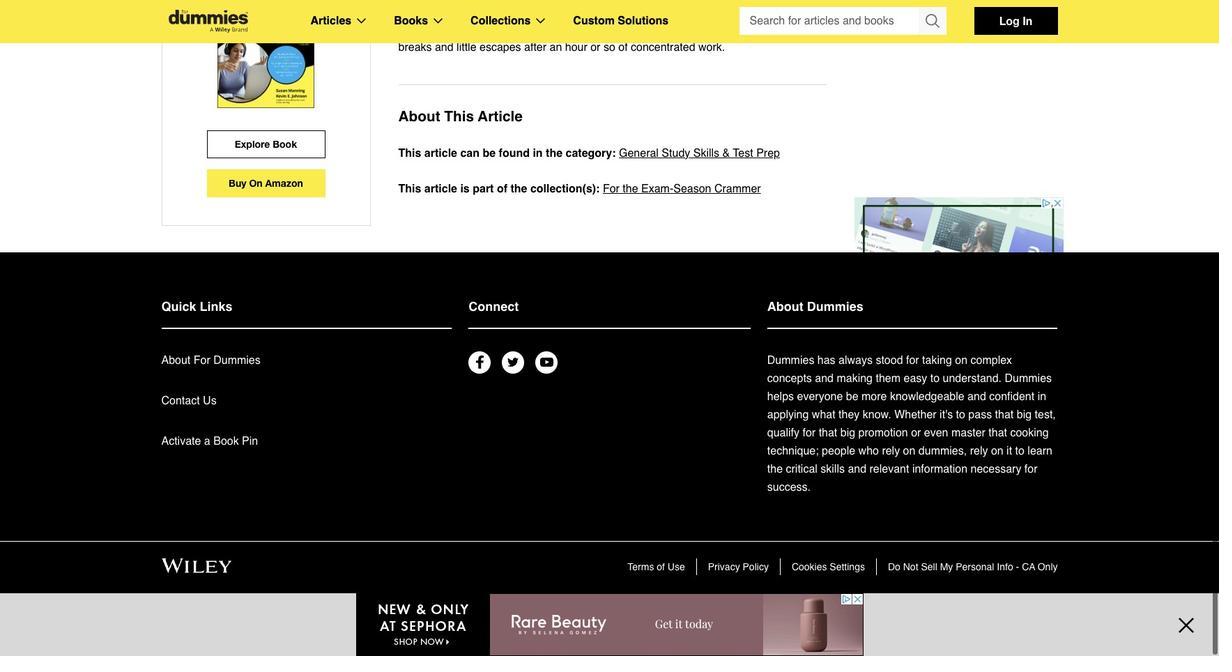 Task type: locate. For each thing, give the bounding box(es) containing it.
1 horizontal spatial if
[[722, 24, 728, 37]]

contact us
[[161, 396, 217, 408]]

about this article
[[398, 109, 523, 126]]

whether
[[895, 410, 937, 422]]

is inside the you will also find that you can get more out of the time between breaks than you could if you just carried on working, with no breaks or "bribes." this is where you hit the rule of diminishing returns. you need to spend more time to learn less if you don't build in breaks and little escapes after an hour or so of concentrated work.
[[702, 6, 711, 19]]

this
[[678, 6, 699, 19], [444, 109, 474, 126], [398, 148, 421, 161], [398, 184, 421, 196]]

dummies,
[[919, 446, 967, 459]]

1 horizontal spatial learn
[[1028, 446, 1053, 459]]

do not sell my personal info - ca only
[[888, 562, 1058, 574]]

cooking
[[1010, 428, 1049, 440]]

1 vertical spatial be
[[846, 392, 859, 404]]

and down diminishing
[[435, 42, 454, 55]]

Search for articles and books text field
[[739, 8, 920, 36]]

of
[[613, 0, 622, 0], [398, 24, 408, 37], [619, 42, 628, 55], [497, 184, 508, 196], [657, 562, 665, 574]]

do
[[888, 562, 901, 574]]

that right the find
[[484, 0, 502, 0]]

0 horizontal spatial breaks
[[398, 42, 432, 55]]

1 vertical spatial book
[[213, 436, 239, 449]]

amazon
[[265, 178, 303, 190]]

1 horizontal spatial for
[[906, 355, 919, 368]]

for right necessary
[[1025, 464, 1038, 477]]

log in link
[[974, 8, 1058, 36]]

2 vertical spatial about
[[161, 355, 191, 368]]

more up so
[[606, 24, 632, 37]]

on left 'it'
[[991, 446, 1004, 459]]

2 vertical spatial for
[[1025, 464, 1038, 477]]

is
[[702, 6, 711, 19], [460, 184, 470, 196]]

0 vertical spatial is
[[702, 6, 711, 19]]

0 vertical spatial more
[[566, 0, 591, 0]]

advertisement element
[[855, 197, 1064, 372], [356, 593, 863, 656]]

ca
[[1022, 562, 1035, 574]]

confident
[[989, 392, 1035, 404]]

1 horizontal spatial be
[[846, 392, 859, 404]]

1 horizontal spatial big
[[1017, 410, 1032, 422]]

breaks down books
[[398, 42, 432, 55]]

applying
[[767, 410, 809, 422]]

buy
[[229, 178, 246, 190]]

about for dummies link
[[161, 355, 261, 368]]

learn down cooking
[[1028, 446, 1053, 459]]

1 vertical spatial in
[[533, 148, 543, 161]]

1 horizontal spatial rely
[[970, 446, 988, 459]]

easy
[[904, 373, 927, 386]]

1 horizontal spatial breaks
[[584, 6, 618, 19]]

you up hit
[[775, 0, 793, 0]]

2 horizontal spatial or
[[911, 428, 921, 440]]

&
[[723, 148, 730, 161]]

0 horizontal spatial for
[[194, 355, 210, 368]]

no
[[569, 6, 581, 19]]

a
[[204, 436, 210, 449]]

0 vertical spatial in
[[806, 24, 814, 37]]

part
[[473, 184, 494, 196]]

what
[[812, 410, 836, 422]]

2 horizontal spatial breaks
[[714, 0, 747, 0]]

quick
[[161, 300, 196, 315]]

be down making
[[846, 392, 859, 404]]

who
[[859, 446, 879, 459]]

1 horizontal spatial is
[[702, 6, 711, 19]]

2 horizontal spatial about
[[767, 300, 804, 315]]

0 vertical spatial or
[[621, 6, 631, 19]]

open collections list image
[[536, 20, 545, 25]]

0 vertical spatial you
[[398, 0, 417, 0]]

2 horizontal spatial in
[[1038, 392, 1046, 404]]

more up no
[[566, 0, 591, 0]]

book right explore
[[273, 139, 297, 151]]

2 vertical spatial more
[[862, 392, 887, 404]]

breaks
[[714, 0, 747, 0], [584, 6, 618, 19], [398, 42, 432, 55]]

for up "easy"
[[906, 355, 919, 368]]

breaks up "where" on the top right of page
[[714, 0, 747, 0]]

0 horizontal spatial book
[[213, 436, 239, 449]]

-
[[1016, 562, 1019, 574]]

1 horizontal spatial for
[[603, 184, 620, 196]]

for the exam-season crammer link
[[603, 181, 761, 199]]

of right out
[[613, 0, 622, 0]]

big up cooking
[[1017, 410, 1032, 422]]

test,
[[1035, 410, 1056, 422]]

if left just
[[398, 6, 404, 19]]

1 vertical spatial for
[[803, 428, 816, 440]]

dummies up the confident
[[1005, 373, 1052, 386]]

dummies up has
[[807, 300, 864, 315]]

0 vertical spatial can
[[526, 0, 544, 0]]

2 vertical spatial in
[[1038, 392, 1046, 404]]

1 vertical spatial article
[[424, 184, 457, 196]]

the up solutions
[[626, 0, 641, 0]]

general study skills & test prep link
[[619, 145, 780, 164]]

custom solutions link
[[573, 13, 669, 31]]

information
[[912, 464, 968, 477]]

for up us
[[194, 355, 210, 368]]

in
[[1023, 15, 1033, 29]]

1 vertical spatial you
[[511, 24, 529, 37]]

on
[[249, 178, 263, 190]]

book
[[273, 139, 297, 151], [213, 436, 239, 449]]

2 horizontal spatial more
[[862, 392, 887, 404]]

0 horizontal spatial about
[[161, 355, 191, 368]]

1 vertical spatial learn
[[1028, 446, 1053, 459]]

on up returns.
[[486, 6, 498, 19]]

explore book
[[235, 139, 297, 151]]

2 article from the top
[[424, 184, 457, 196]]

links
[[200, 300, 233, 315]]

is up less at the right top
[[702, 6, 711, 19]]

the right part
[[511, 184, 527, 196]]

1 rely from the left
[[882, 446, 900, 459]]

learn inside dummies has always stood for taking on complex concepts and making them easy to understand. dummies helps everyone be more knowledgeable and confident in applying what they know. whether it's to pass that big test, qualify for that big promotion or even master that cooking technique; people who rely on dummies, rely on it to learn the critical skills and relevant information necessary for success.
[[1028, 446, 1053, 459]]

the
[[626, 0, 641, 0], [783, 6, 799, 19], [546, 148, 563, 161], [511, 184, 527, 196], [623, 184, 638, 196], [767, 464, 783, 477]]

0 vertical spatial book
[[273, 139, 297, 151]]

1 horizontal spatial about
[[398, 109, 440, 126]]

time
[[644, 0, 665, 0], [635, 24, 656, 37]]

1 horizontal spatial more
[[606, 24, 632, 37]]

this article is part of the collection(s): for the exam-season crammer
[[398, 184, 761, 196]]

in up 'test,' at the bottom
[[1038, 392, 1046, 404]]

1 horizontal spatial in
[[806, 24, 814, 37]]

in down rule
[[806, 24, 814, 37]]

of right part
[[497, 184, 508, 196]]

rely down master
[[970, 446, 988, 459]]

1 vertical spatial is
[[460, 184, 470, 196]]

category:
[[566, 148, 616, 161]]

rule
[[802, 6, 820, 19]]

that inside the you will also find that you can get more out of the time between breaks than you could if you just carried on working, with no breaks or "bribes." this is where you hit the rule of diminishing returns. you need to spend more time to learn less if you don't build in breaks and little escapes after an hour or so of concentrated work.
[[484, 0, 502, 0]]

in inside dummies has always stood for taking on complex concepts and making them easy to understand. dummies helps everyone be more knowledgeable and confident in applying what they know. whether it's to pass that big test, qualify for that big promotion or even master that cooking technique; people who rely on dummies, rely on it to learn the critical skills and relevant information necessary for success.
[[1038, 392, 1046, 404]]

time down "bribes."
[[635, 24, 656, 37]]

0 vertical spatial article
[[424, 148, 457, 161]]

0 vertical spatial advertisement element
[[855, 197, 1064, 372]]

book right a
[[213, 436, 239, 449]]

article for is
[[424, 184, 457, 196]]

be left found
[[483, 148, 496, 161]]

about for about dummies
[[767, 300, 804, 315]]

that up 'it'
[[989, 428, 1007, 440]]

build
[[779, 24, 803, 37]]

article left part
[[424, 184, 457, 196]]

about dummies
[[767, 300, 864, 315]]

1 vertical spatial if
[[722, 24, 728, 37]]

1 article from the top
[[424, 148, 457, 161]]

more inside dummies has always stood for taking on complex concepts and making them easy to understand. dummies helps everyone be more knowledgeable and confident in applying what they know. whether it's to pass that big test, qualify for that big promotion or even master that cooking technique; people who rely on dummies, rely on it to learn the critical skills and relevant information necessary for success.
[[862, 392, 887, 404]]

1 vertical spatial can
[[460, 148, 480, 161]]

about
[[398, 109, 440, 126], [767, 300, 804, 315], [161, 355, 191, 368]]

0 horizontal spatial in
[[533, 148, 543, 161]]

open article categories image
[[357, 20, 366, 25]]

terms of use
[[628, 562, 685, 574]]

0 vertical spatial be
[[483, 148, 496, 161]]

understand.
[[943, 373, 1002, 386]]

close this dialog image
[[1198, 613, 1212, 627]]

can up part
[[460, 148, 480, 161]]

to
[[560, 24, 570, 37], [659, 24, 668, 37], [930, 373, 940, 386], [956, 410, 965, 422], [1015, 446, 1025, 459]]

more up know.
[[862, 392, 887, 404]]

article
[[424, 148, 457, 161], [424, 184, 457, 196]]

complex
[[971, 355, 1012, 368]]

be inside dummies has always stood for taking on complex concepts and making them easy to understand. dummies helps everyone be more knowledgeable and confident in applying what they know. whether it's to pass that big test, qualify for that big promotion or even master that cooking technique; people who rely on dummies, rely on it to learn the critical skills and relevant information necessary for success.
[[846, 392, 859, 404]]

of left diminishing
[[398, 24, 408, 37]]

explore
[[235, 139, 270, 151]]

big down 'they'
[[841, 428, 855, 440]]

logo image
[[161, 11, 255, 34]]

group
[[739, 8, 946, 36]]

0 vertical spatial about
[[398, 109, 440, 126]]

study
[[662, 148, 690, 161]]

you down working,
[[511, 24, 529, 37]]

qualify
[[767, 428, 800, 440]]

skills
[[693, 148, 719, 161]]

the left exam-
[[623, 184, 638, 196]]

0 vertical spatial for
[[906, 355, 919, 368]]

you
[[505, 0, 523, 0], [775, 0, 793, 0], [407, 6, 425, 19], [747, 6, 765, 19], [731, 24, 749, 37]]

1 horizontal spatial book
[[273, 139, 297, 151]]

for down what
[[803, 428, 816, 440]]

time up "bribes."
[[644, 0, 665, 0]]

0 vertical spatial time
[[644, 0, 665, 0]]

out
[[595, 0, 610, 0]]

rely up relevant at the bottom right of page
[[882, 446, 900, 459]]

books
[[394, 16, 428, 29]]

0 horizontal spatial if
[[398, 6, 404, 19]]

for down category:
[[603, 184, 620, 196]]

activate
[[161, 436, 201, 449]]

on
[[486, 6, 498, 19], [955, 355, 968, 368], [903, 446, 916, 459], [991, 446, 1004, 459]]

1 horizontal spatial can
[[526, 0, 544, 0]]

1 vertical spatial time
[[635, 24, 656, 37]]

0 horizontal spatial rely
[[882, 446, 900, 459]]

if right less at the right top
[[722, 24, 728, 37]]

privacy policy link
[[708, 562, 769, 574]]

in right found
[[533, 148, 543, 161]]

article down about this article
[[424, 148, 457, 161]]

0 horizontal spatial or
[[591, 42, 601, 55]]

0 horizontal spatial learn
[[671, 24, 696, 37]]

buy on amazon link
[[207, 171, 325, 198]]

that
[[484, 0, 502, 0], [995, 410, 1014, 422], [819, 428, 837, 440], [989, 428, 1007, 440]]

or inside dummies has always stood for taking on complex concepts and making them easy to understand. dummies helps everyone be more knowledgeable and confident in applying what they know. whether it's to pass that big test, qualify for that big promotion or even master that cooking technique; people who rely on dummies, rely on it to learn the critical skills and relevant information necessary for success.
[[911, 428, 921, 440]]

knowledgeable
[[890, 392, 965, 404]]

1 vertical spatial breaks
[[584, 6, 618, 19]]

2 vertical spatial or
[[911, 428, 921, 440]]

is left part
[[460, 184, 470, 196]]

0 vertical spatial big
[[1017, 410, 1032, 422]]

necessary
[[971, 464, 1022, 477]]

it
[[1007, 446, 1012, 459]]

the up success.
[[767, 464, 783, 477]]

can up working,
[[526, 0, 544, 0]]

0 vertical spatial learn
[[671, 24, 696, 37]]

1 vertical spatial big
[[841, 428, 855, 440]]

about for about this article
[[398, 109, 440, 126]]

learn left less at the right top
[[671, 24, 696, 37]]

1 vertical spatial about
[[767, 300, 804, 315]]

spend
[[573, 24, 603, 37]]

also
[[439, 0, 459, 0]]

could
[[796, 0, 823, 0]]

cookies settings
[[792, 562, 865, 574]]

0 horizontal spatial more
[[566, 0, 591, 0]]

for
[[603, 184, 620, 196], [194, 355, 210, 368]]

where
[[714, 6, 744, 19]]

breaks down out
[[584, 6, 618, 19]]

you left will
[[398, 0, 417, 0]]

and inside the you will also find that you can get more out of the time between breaks than you could if you just carried on working, with no breaks or "bribes." this is where you hit the rule of diminishing returns. you need to spend more time to learn less if you don't build in breaks and little escapes after an hour or so of concentrated work.
[[435, 42, 454, 55]]

open book categories image
[[434, 20, 443, 25]]

hour
[[565, 42, 588, 55]]

for
[[906, 355, 919, 368], [803, 428, 816, 440], [1025, 464, 1038, 477]]



Task type: vqa. For each thing, say whether or not it's contained in the screenshot.
Study
yes



Task type: describe. For each thing, give the bounding box(es) containing it.
dummies up us
[[213, 355, 261, 368]]

dummies up the concepts on the bottom right
[[767, 355, 815, 368]]

2 horizontal spatial for
[[1025, 464, 1038, 477]]

between
[[668, 0, 711, 0]]

hit
[[768, 6, 780, 19]]

technique;
[[767, 446, 819, 459]]

little
[[457, 42, 477, 55]]

of right so
[[619, 42, 628, 55]]

activate a book pin link
[[161, 436, 258, 449]]

to right the it's
[[956, 410, 965, 422]]

than
[[750, 0, 772, 0]]

quick links
[[161, 300, 233, 315]]

and down has
[[815, 373, 834, 386]]

contact us link
[[161, 396, 217, 408]]

in inside the you will also find that you can get more out of the time between breaks than you could if you just carried on working, with no breaks or "bribes." this is where you hit the rule of diminishing returns. you need to spend more time to learn less if you don't build in breaks and little escapes after an hour or so of concentrated work.
[[806, 24, 814, 37]]

of left use
[[657, 562, 665, 574]]

"bribes."
[[634, 6, 675, 19]]

do not sell my personal info - ca only link
[[888, 562, 1058, 574]]

and down who
[[848, 464, 867, 477]]

on up relevant at the bottom right of page
[[903, 446, 916, 459]]

to right 'need'
[[560, 24, 570, 37]]

1 horizontal spatial or
[[621, 6, 631, 19]]

you will also find that you can get more out of the time between breaks than you could if you just carried on working, with no breaks or "bribes." this is where you hit the rule of diminishing returns. you need to spend more time to learn less if you don't build in breaks and little escapes after an hour or so of concentrated work.
[[398, 0, 823, 55]]

after
[[524, 42, 547, 55]]

articles
[[311, 16, 352, 29]]

general
[[619, 148, 659, 161]]

you down will
[[407, 6, 425, 19]]

1 vertical spatial for
[[194, 355, 210, 368]]

0 vertical spatial for
[[603, 184, 620, 196]]

even
[[924, 428, 948, 440]]

0 horizontal spatial be
[[483, 148, 496, 161]]

you down than
[[747, 6, 765, 19]]

collections
[[471, 16, 531, 29]]

0 horizontal spatial for
[[803, 428, 816, 440]]

pin
[[242, 436, 258, 449]]

find
[[462, 0, 480, 0]]

settings
[[830, 562, 865, 574]]

connect
[[469, 300, 519, 315]]

will
[[420, 0, 436, 0]]

not
[[903, 562, 919, 574]]

solutions
[[618, 16, 669, 29]]

and up the pass
[[968, 392, 986, 404]]

collection(s):
[[530, 184, 600, 196]]

can inside the you will also find that you can get more out of the time between breaks than you could if you just carried on working, with no breaks or "bribes." this is where you hit the rule of diminishing returns. you need to spend more time to learn less if you don't build in breaks and little escapes after an hour or so of concentrated work.
[[526, 0, 544, 0]]

the right hit
[[783, 6, 799, 19]]

cookies
[[792, 562, 827, 574]]

escapes
[[480, 42, 521, 55]]

prep
[[756, 148, 780, 161]]

don't
[[752, 24, 776, 37]]

us
[[203, 396, 217, 408]]

0 horizontal spatial is
[[460, 184, 470, 196]]

work.
[[699, 42, 725, 55]]

personal
[[956, 562, 994, 574]]

learn inside the you will also find that you can get more out of the time between breaks than you could if you just carried on working, with no breaks or "bribes." this is where you hit the rule of diminishing returns. you need to spend more time to learn less if you don't build in breaks and little escapes after an hour or so of concentrated work.
[[671, 24, 696, 37]]

book image image
[[217, 0, 315, 109]]

returns.
[[470, 24, 508, 37]]

on inside the you will also find that you can get more out of the time between breaks than you could if you just carried on working, with no breaks or "bribes." this is where you hit the rule of diminishing returns. you need to spend more time to learn less if you don't build in breaks and little escapes after an hour or so of concentrated work.
[[486, 6, 498, 19]]

activate a book pin
[[161, 436, 258, 449]]

buy on amazon
[[229, 178, 303, 190]]

to up the concentrated
[[659, 24, 668, 37]]

policy
[[743, 562, 769, 574]]

test
[[733, 148, 753, 161]]

0 horizontal spatial big
[[841, 428, 855, 440]]

this inside the you will also find that you can get more out of the time between breaks than you could if you just carried on working, with no breaks or "bribes." this is where you hit the rule of diminishing returns. you need to spend more time to learn less if you don't build in breaks and little escapes after an hour or so of concentrated work.
[[678, 6, 699, 19]]

2 rely from the left
[[970, 446, 988, 459]]

0 vertical spatial breaks
[[714, 0, 747, 0]]

diminishing
[[411, 24, 467, 37]]

critical
[[786, 464, 818, 477]]

the inside dummies has always stood for taking on complex concepts and making them easy to understand. dummies helps everyone be more knowledgeable and confident in applying what they know. whether it's to pass that big test, qualify for that big promotion or even master that cooking technique; people who rely on dummies, rely on it to learn the critical skills and relevant information necessary for success.
[[767, 464, 783, 477]]

to down taking
[[930, 373, 940, 386]]

1 horizontal spatial you
[[511, 24, 529, 37]]

info
[[997, 562, 1013, 574]]

1 vertical spatial more
[[606, 24, 632, 37]]

use
[[668, 562, 685, 574]]

custom
[[573, 16, 615, 29]]

people
[[822, 446, 855, 459]]

2 vertical spatial breaks
[[398, 42, 432, 55]]

1 vertical spatial or
[[591, 42, 601, 55]]

log
[[999, 15, 1020, 29]]

that down what
[[819, 428, 837, 440]]

article
[[478, 109, 523, 126]]

1 vertical spatial advertisement element
[[356, 593, 863, 656]]

they
[[839, 410, 860, 422]]

sell
[[921, 562, 937, 574]]

to right 'it'
[[1015, 446, 1025, 459]]

custom solutions
[[573, 16, 669, 29]]

that down the confident
[[995, 410, 1014, 422]]

0 vertical spatial if
[[398, 6, 404, 19]]

about for dummies
[[161, 355, 261, 368]]

them
[[876, 373, 901, 386]]

article for can
[[424, 148, 457, 161]]

0 horizontal spatial can
[[460, 148, 480, 161]]

0 horizontal spatial you
[[398, 0, 417, 0]]

making
[[837, 373, 873, 386]]

only
[[1038, 562, 1058, 574]]

get
[[547, 0, 563, 0]]

season
[[674, 184, 711, 196]]

my
[[940, 562, 953, 574]]

privacy
[[708, 562, 740, 574]]

you down "where" on the top right of page
[[731, 24, 749, 37]]

working,
[[501, 6, 543, 19]]

privacy policy
[[708, 562, 769, 574]]

you up working,
[[505, 0, 523, 0]]

about for about for dummies
[[161, 355, 191, 368]]

less
[[699, 24, 719, 37]]

found
[[499, 148, 530, 161]]

helps
[[767, 392, 794, 404]]

log in
[[999, 15, 1033, 29]]

on up understand.
[[955, 355, 968, 368]]

it's
[[940, 410, 953, 422]]

stood
[[876, 355, 903, 368]]

concepts
[[767, 373, 812, 386]]

contact
[[161, 396, 200, 408]]

explore book link
[[207, 132, 325, 159]]

the left category:
[[546, 148, 563, 161]]

terms
[[628, 562, 654, 574]]

an
[[550, 42, 562, 55]]

relevant
[[870, 464, 909, 477]]

has
[[818, 355, 836, 368]]



